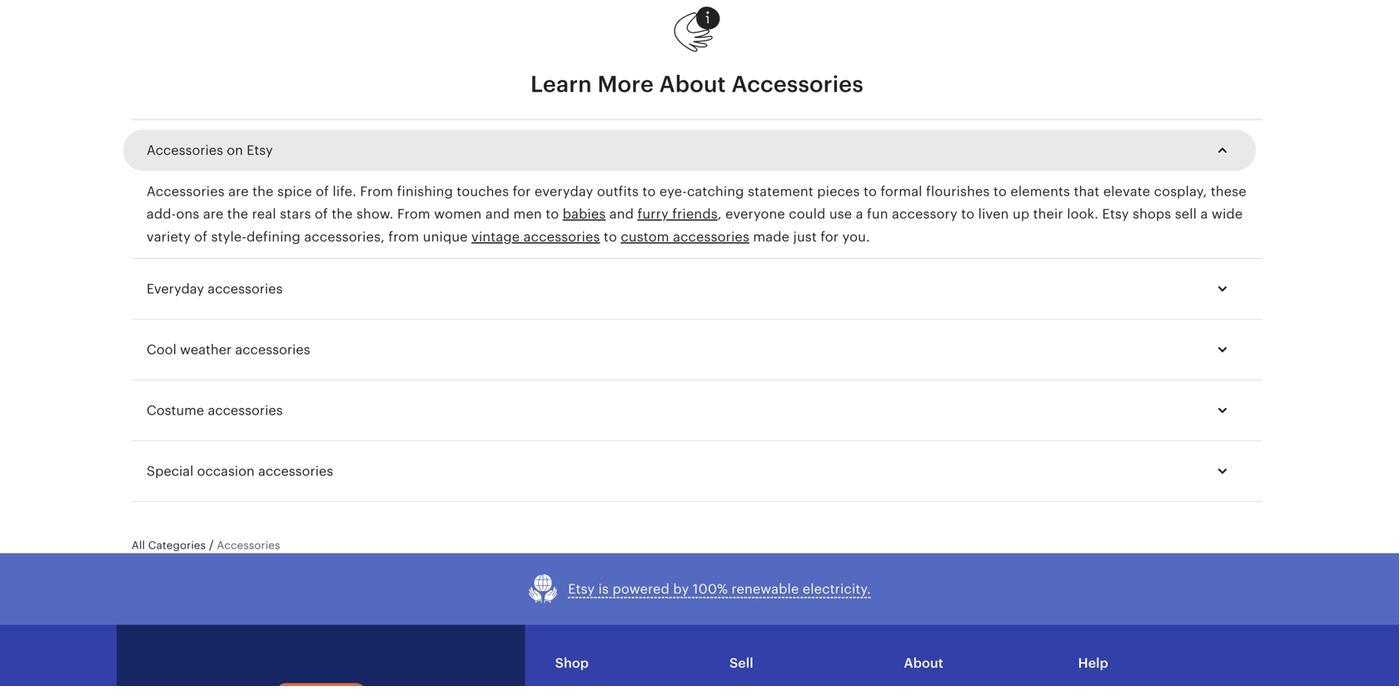 Task type: locate. For each thing, give the bounding box(es) containing it.
accessories on etsy
[[147, 143, 273, 158]]

are
[[228, 184, 249, 199], [203, 207, 224, 222]]

their
[[1034, 207, 1064, 222]]

tab panel
[[132, 120, 1263, 502]]

finishing
[[397, 184, 453, 199]]

etsy is powered by 100% renewable electricity.
[[568, 582, 871, 597]]

etsy inside dropdown button
[[247, 143, 273, 158]]

to up furry
[[643, 184, 656, 199]]

0 horizontal spatial about
[[660, 71, 726, 97]]

accessories right "weather"
[[235, 343, 310, 358]]

1 horizontal spatial about
[[904, 656, 944, 671]]

wide
[[1212, 207, 1243, 222]]

to down flourishes
[[962, 207, 975, 222]]

that
[[1074, 184, 1100, 199]]

0 horizontal spatial and
[[486, 207, 510, 222]]

of down ons
[[194, 229, 208, 244]]

costume
[[147, 403, 204, 418]]

all
[[132, 540, 145, 552]]

babies link
[[563, 207, 606, 222]]

0 horizontal spatial a
[[856, 207, 864, 222]]

shops
[[1133, 207, 1172, 222]]

accessories inside dropdown button
[[147, 143, 223, 158]]

1 vertical spatial of
[[315, 207, 328, 222]]

stars
[[280, 207, 311, 222]]

a right sell
[[1201, 207, 1209, 222]]

2 horizontal spatial etsy
[[1103, 207, 1129, 222]]

a
[[856, 207, 864, 222], [1201, 207, 1209, 222]]

about
[[660, 71, 726, 97], [904, 656, 944, 671]]

by
[[674, 582, 689, 597]]

cool
[[147, 343, 177, 358]]

accessories right occasion
[[258, 464, 333, 479]]

accessories inside the accessories are the spice of life. from finishing touches for everyday outfits to eye-catching statement pieces to formal flourishes to elements that elevate cosplay, these add-ons are the real stars of the show. from women and men to
[[147, 184, 225, 199]]

accessories on etsy button
[[132, 130, 1248, 170]]

0 horizontal spatial are
[[203, 207, 224, 222]]

could
[[789, 207, 826, 222]]

from up from at the top left of the page
[[397, 207, 431, 222]]

0 vertical spatial are
[[228, 184, 249, 199]]

1 horizontal spatial and
[[610, 207, 634, 222]]

accessories up special occasion accessories
[[208, 403, 283, 418]]

a left fun
[[856, 207, 864, 222]]

the up style-
[[227, 207, 248, 222]]

occasion
[[197, 464, 255, 479]]

accessories
[[524, 229, 600, 244], [673, 229, 750, 244], [208, 282, 283, 297], [235, 343, 310, 358], [208, 403, 283, 418], [258, 464, 333, 479]]

1 horizontal spatial a
[[1201, 207, 1209, 222]]

sell
[[730, 656, 754, 671]]

tab panel containing accessories on etsy
[[132, 120, 1263, 502]]

0 vertical spatial from
[[360, 184, 393, 199]]

0 vertical spatial for
[[513, 184, 531, 199]]

to up liven
[[994, 184, 1007, 199]]

the up the "real"
[[253, 184, 274, 199]]

etsy right on
[[247, 143, 273, 158]]

0 horizontal spatial from
[[360, 184, 393, 199]]

are down on
[[228, 184, 249, 199]]

etsy left is
[[568, 582, 595, 597]]

on
[[227, 143, 243, 158]]

1 vertical spatial etsy
[[1103, 207, 1129, 222]]

pieces
[[818, 184, 860, 199]]

1 vertical spatial are
[[203, 207, 224, 222]]

all categories link
[[132, 539, 206, 552]]

accessories
[[732, 71, 864, 97], [147, 143, 223, 158], [147, 184, 225, 199], [217, 540, 280, 552]]

accessories,
[[304, 229, 385, 244]]

and up the vintage
[[486, 207, 510, 222]]

look.
[[1067, 207, 1099, 222]]

cool weather accessories
[[147, 343, 310, 358]]

accessories inside all categories / accessories
[[217, 540, 280, 552]]

from
[[360, 184, 393, 199], [397, 207, 431, 222]]

made
[[753, 229, 790, 244]]

etsy down elevate
[[1103, 207, 1129, 222]]

to
[[643, 184, 656, 199], [864, 184, 877, 199], [994, 184, 1007, 199], [546, 207, 559, 222], [962, 207, 975, 222], [604, 229, 617, 244]]

and down outfits
[[610, 207, 634, 222]]

1 and from the left
[[486, 207, 510, 222]]

accessory
[[892, 207, 958, 222]]

1 vertical spatial from
[[397, 207, 431, 222]]

the up accessories,
[[332, 207, 353, 222]]

etsy
[[247, 143, 273, 158], [1103, 207, 1129, 222], [568, 582, 595, 597]]

of inside , everyone could use a fun accessory to liven up their look. etsy shops sell a wide variety of style-defining accessories, from unique
[[194, 229, 208, 244]]

0 vertical spatial about
[[660, 71, 726, 97]]

sell
[[1175, 207, 1197, 222]]

0 horizontal spatial etsy
[[247, 143, 273, 158]]

use
[[830, 207, 852, 222]]

variety
[[147, 229, 191, 244]]

shop
[[555, 656, 589, 671]]

up
[[1013, 207, 1030, 222]]

0 horizontal spatial for
[[513, 184, 531, 199]]

from
[[389, 229, 419, 244]]

is
[[599, 582, 609, 597]]

0 horizontal spatial the
[[227, 207, 248, 222]]

0 vertical spatial of
[[316, 184, 329, 199]]

to down the babies at left top
[[604, 229, 617, 244]]

from up show.
[[360, 184, 393, 199]]

of left life.
[[316, 184, 329, 199]]

categories
[[148, 540, 206, 552]]

elements
[[1011, 184, 1071, 199]]

to inside , everyone could use a fun accessory to liven up their look. etsy shops sell a wide variety of style-defining accessories, from unique
[[962, 207, 975, 222]]

1 horizontal spatial for
[[821, 229, 839, 244]]

for right just
[[821, 229, 839, 244]]

and inside the accessories are the spice of life. from finishing touches for everyday outfits to eye-catching statement pieces to formal flourishes to elements that elevate cosplay, these add-ons are the real stars of the show. from women and men to
[[486, 207, 510, 222]]

of
[[316, 184, 329, 199], [315, 207, 328, 222], [194, 229, 208, 244]]

etsy inside , everyone could use a fun accessory to liven up their look. etsy shops sell a wide variety of style-defining accessories, from unique
[[1103, 207, 1129, 222]]

babies and furry friends
[[563, 207, 718, 222]]

for
[[513, 184, 531, 199], [821, 229, 839, 244]]

2 vertical spatial of
[[194, 229, 208, 244]]

,
[[718, 207, 722, 222]]

statement
[[748, 184, 814, 199]]

costume accessories button
[[132, 391, 1248, 431]]

are right ons
[[203, 207, 224, 222]]

the
[[253, 184, 274, 199], [227, 207, 248, 222], [332, 207, 353, 222]]

to right men
[[546, 207, 559, 222]]

for up men
[[513, 184, 531, 199]]

costume accessories
[[147, 403, 283, 418]]

2 vertical spatial etsy
[[568, 582, 595, 597]]

tab list
[[132, 119, 1263, 120]]

cosplay,
[[1155, 184, 1208, 199]]

of right 'stars'
[[315, 207, 328, 222]]

and
[[486, 207, 510, 222], [610, 207, 634, 222]]

1 horizontal spatial etsy
[[568, 582, 595, 597]]

, everyone could use a fun accessory to liven up their look. etsy shops sell a wide variety of style-defining accessories, from unique
[[147, 207, 1243, 244]]

0 vertical spatial etsy
[[247, 143, 273, 158]]

outfits
[[597, 184, 639, 199]]



Task type: describe. For each thing, give the bounding box(es) containing it.
accessories inside dropdown button
[[235, 343, 310, 358]]

to up fun
[[864, 184, 877, 199]]

flourishes
[[926, 184, 990, 199]]

elevate
[[1104, 184, 1151, 199]]

learn more about accessories
[[531, 71, 864, 97]]

everyone
[[726, 207, 786, 222]]

just
[[794, 229, 817, 244]]

accessories down the babies at left top
[[524, 229, 600, 244]]

liven
[[979, 207, 1009, 222]]

eye-
[[660, 184, 687, 199]]

furry
[[638, 207, 669, 222]]

accessories down style-
[[208, 282, 283, 297]]

vintage accessories to custom accessories made just for you.
[[472, 229, 871, 244]]

etsy inside button
[[568, 582, 595, 597]]

1 horizontal spatial from
[[397, 207, 431, 222]]

more
[[598, 71, 654, 97]]

show.
[[357, 207, 394, 222]]

100%
[[693, 582, 728, 597]]

everyday
[[535, 184, 594, 199]]

formal
[[881, 184, 923, 199]]

2 horizontal spatial the
[[332, 207, 353, 222]]

1 horizontal spatial the
[[253, 184, 274, 199]]

for inside the accessories are the spice of life. from finishing touches for everyday outfits to eye-catching statement pieces to formal flourishes to elements that elevate cosplay, these add-ons are the real stars of the show. from women and men to
[[513, 184, 531, 199]]

accessories down ,
[[673, 229, 750, 244]]

men
[[514, 207, 542, 222]]

everyday
[[147, 282, 204, 297]]

special occasion accessories
[[147, 464, 333, 479]]

these
[[1211, 184, 1247, 199]]

unique
[[423, 229, 468, 244]]

2 and from the left
[[610, 207, 634, 222]]

1 vertical spatial about
[[904, 656, 944, 671]]

babies
[[563, 207, 606, 222]]

touches
[[457, 184, 509, 199]]

custom
[[621, 229, 670, 244]]

2 a from the left
[[1201, 207, 1209, 222]]

vintage
[[472, 229, 520, 244]]

style-
[[211, 229, 247, 244]]

real
[[252, 207, 276, 222]]

/
[[209, 539, 214, 552]]

women
[[434, 207, 482, 222]]

fun
[[867, 207, 889, 222]]

powered
[[613, 582, 670, 597]]

etsy is powered by 100% renewable electricity. button
[[528, 574, 871, 605]]

defining
[[247, 229, 301, 244]]

everyday accessories
[[147, 282, 283, 297]]

you.
[[843, 229, 871, 244]]

1 vertical spatial for
[[821, 229, 839, 244]]

all categories / accessories
[[132, 539, 280, 552]]

furry friends link
[[638, 207, 718, 222]]

1 horizontal spatial are
[[228, 184, 249, 199]]

friends
[[673, 207, 718, 222]]

accessories are the spice of life. from finishing touches for everyday outfits to eye-catching statement pieces to formal flourishes to elements that elevate cosplay, these add-ons are the real stars of the show. from women and men to
[[147, 184, 1247, 222]]

renewable
[[732, 582, 799, 597]]

catching
[[687, 184, 744, 199]]

ons
[[176, 207, 199, 222]]

help
[[1079, 656, 1109, 671]]

special occasion accessories button
[[132, 452, 1248, 492]]

add-
[[147, 207, 176, 222]]

everyday accessories button
[[132, 269, 1248, 309]]

learn
[[531, 71, 592, 97]]

cool weather accessories button
[[132, 330, 1248, 370]]

weather
[[180, 343, 232, 358]]

life.
[[333, 184, 357, 199]]

1 a from the left
[[856, 207, 864, 222]]

electricity.
[[803, 582, 871, 597]]

vintage accessories link
[[472, 229, 600, 244]]

special
[[147, 464, 194, 479]]

spice
[[277, 184, 312, 199]]

custom accessories link
[[621, 229, 750, 244]]



Task type: vqa. For each thing, say whether or not it's contained in the screenshot.
a
yes



